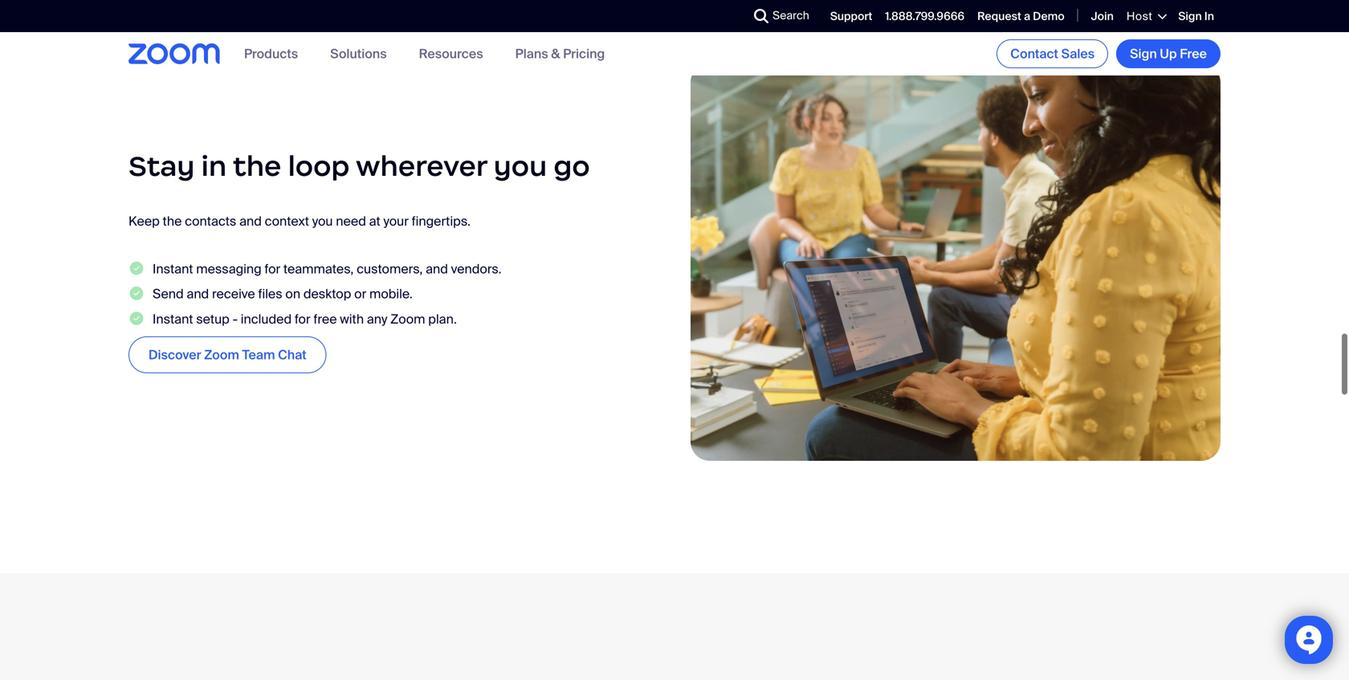Task type: describe. For each thing, give the bounding box(es) containing it.
fingertips.
[[412, 213, 471, 230]]

request
[[978, 9, 1022, 24]]

sign for sign in
[[1179, 9, 1202, 24]]

solutions
[[330, 45, 387, 62]]

up
[[1160, 45, 1177, 62]]

0 vertical spatial and
[[239, 213, 262, 230]]

or
[[354, 286, 366, 302]]

discover
[[149, 347, 201, 363]]

1.888.799.9666
[[886, 9, 965, 24]]

instant for instant setup - included for free with any zoom plan.
[[153, 311, 193, 328]]

sign up free
[[1130, 45, 1207, 62]]

your
[[384, 213, 409, 230]]

resources button
[[419, 45, 483, 62]]

files
[[258, 286, 282, 302]]

0 horizontal spatial for
[[265, 261, 280, 277]]

messaging
[[196, 261, 262, 277]]

1 horizontal spatial zoom
[[391, 311, 425, 328]]

support
[[831, 9, 873, 24]]

1.888.799.9666 link
[[886, 9, 965, 24]]

vendors.
[[451, 261, 502, 277]]

with
[[340, 311, 364, 328]]

loop
[[288, 148, 350, 183]]

0 vertical spatial the
[[233, 148, 281, 183]]

you for wherever
[[494, 148, 547, 183]]

discover zoom team chat
[[149, 347, 307, 363]]

a
[[1024, 9, 1031, 24]]

request a demo
[[978, 9, 1065, 24]]

in
[[1205, 9, 1215, 24]]

plans & pricing
[[515, 45, 605, 62]]

join link
[[1091, 9, 1114, 24]]

1 vertical spatial for
[[295, 311, 311, 328]]

stay in the loop wherever you go
[[129, 148, 590, 183]]

teammates,
[[284, 261, 354, 277]]

instant for instant messaging for teammates, customers, and vendors.
[[153, 261, 193, 277]]

at
[[369, 213, 381, 230]]

1 vertical spatial the
[[163, 213, 182, 230]]

0 horizontal spatial zoom
[[204, 347, 239, 363]]

plans & pricing link
[[515, 45, 605, 62]]

mobile.
[[370, 286, 413, 302]]

keep the contacts and context you need at your fingertips.
[[129, 213, 471, 230]]

pricing
[[563, 45, 605, 62]]

solutions button
[[330, 45, 387, 62]]

context
[[265, 213, 309, 230]]



Task type: vqa. For each thing, say whether or not it's contained in the screenshot.
go
yes



Task type: locate. For each thing, give the bounding box(es) containing it.
and left context
[[239, 213, 262, 230]]

support link
[[831, 9, 873, 24]]

1 horizontal spatial sign
[[1179, 9, 1202, 24]]

zoom left team
[[204, 347, 239, 363]]

1 vertical spatial sign
[[1130, 45, 1157, 62]]

0 vertical spatial sign
[[1179, 9, 1202, 24]]

products
[[244, 45, 298, 62]]

included
[[241, 311, 292, 328]]

instant setup - included for free with any zoom plan.
[[153, 311, 457, 328]]

for
[[265, 261, 280, 277], [295, 311, 311, 328]]

1 vertical spatial zoom
[[204, 347, 239, 363]]

0 horizontal spatial the
[[163, 213, 182, 230]]

wherever
[[356, 148, 487, 183]]

1 instant from the top
[[153, 261, 193, 277]]

-
[[233, 311, 238, 328]]

go
[[554, 148, 590, 183]]

instant down send
[[153, 311, 193, 328]]

contact sales
[[1011, 45, 1095, 62]]

search
[[773, 8, 810, 23]]

0 vertical spatial you
[[494, 148, 547, 183]]

&
[[551, 45, 560, 62]]

discover zoom team chat link
[[129, 336, 327, 373]]

sign for sign up free
[[1130, 45, 1157, 62]]

search image
[[754, 9, 769, 23], [754, 9, 769, 23]]

send
[[153, 286, 184, 302]]

keep
[[129, 213, 160, 230]]

1 horizontal spatial you
[[494, 148, 547, 183]]

you left 'need'
[[312, 213, 333, 230]]

2 horizontal spatial and
[[426, 261, 448, 277]]

and up 'setup'
[[187, 286, 209, 302]]

zoom down the "mobile."
[[391, 311, 425, 328]]

chat
[[278, 347, 307, 363]]

stay
[[129, 148, 195, 183]]

free
[[314, 311, 337, 328]]

and left vendors.
[[426, 261, 448, 277]]

0 vertical spatial zoom
[[391, 311, 425, 328]]

0 vertical spatial for
[[265, 261, 280, 277]]

for left "free"
[[295, 311, 311, 328]]

you left go
[[494, 148, 547, 183]]

setup
[[196, 311, 230, 328]]

0 horizontal spatial you
[[312, 213, 333, 230]]

1 vertical spatial and
[[426, 261, 448, 277]]

instant up send
[[153, 261, 193, 277]]

you for context
[[312, 213, 333, 230]]

on
[[285, 286, 300, 302]]

customers,
[[357, 261, 423, 277]]

need
[[336, 213, 366, 230]]

the
[[233, 148, 281, 183], [163, 213, 182, 230]]

sales
[[1062, 45, 1095, 62]]

you
[[494, 148, 547, 183], [312, 213, 333, 230]]

any
[[367, 311, 388, 328]]

send and receive files on desktop or mobile.
[[153, 286, 413, 302]]

1 horizontal spatial for
[[295, 311, 311, 328]]

host button
[[1127, 9, 1166, 24]]

sign
[[1179, 9, 1202, 24], [1130, 45, 1157, 62]]

0 vertical spatial instant
[[153, 261, 193, 277]]

demo
[[1033, 9, 1065, 24]]

2 instant from the top
[[153, 311, 193, 328]]

instant
[[153, 261, 193, 277], [153, 311, 193, 328]]

products button
[[244, 45, 298, 62]]

sign in link
[[1179, 9, 1215, 24]]

sign left in on the right
[[1179, 9, 1202, 24]]

sign up free link
[[1117, 39, 1221, 68]]

contact sales link
[[997, 39, 1109, 68]]

contacts
[[185, 213, 236, 230]]

1 horizontal spatial the
[[233, 148, 281, 183]]

0 horizontal spatial and
[[187, 286, 209, 302]]

the right keep
[[163, 213, 182, 230]]

1 vertical spatial instant
[[153, 311, 193, 328]]

1 horizontal spatial and
[[239, 213, 262, 230]]

0 horizontal spatial sign
[[1130, 45, 1157, 62]]

receive
[[212, 286, 255, 302]]

stay in the loop wherever you go image
[[691, 63, 1221, 461]]

team
[[242, 347, 275, 363]]

desktop
[[303, 286, 351, 302]]

sign left "up"
[[1130, 45, 1157, 62]]

sign in
[[1179, 9, 1215, 24]]

zoom
[[391, 311, 425, 328], [204, 347, 239, 363]]

in
[[201, 148, 227, 183]]

the right in
[[233, 148, 281, 183]]

plan.
[[428, 311, 457, 328]]

free
[[1180, 45, 1207, 62]]

instant messaging for teammates, customers, and vendors.
[[153, 261, 502, 277]]

and
[[239, 213, 262, 230], [426, 261, 448, 277], [187, 286, 209, 302]]

zoom logo image
[[129, 44, 220, 64]]

for up 'files'
[[265, 261, 280, 277]]

2 vertical spatial and
[[187, 286, 209, 302]]

plans
[[515, 45, 548, 62]]

host
[[1127, 9, 1153, 24]]

contact
[[1011, 45, 1059, 62]]

join
[[1091, 9, 1114, 24]]

1 vertical spatial you
[[312, 213, 333, 230]]

resources
[[419, 45, 483, 62]]

request a demo link
[[978, 9, 1065, 24]]



